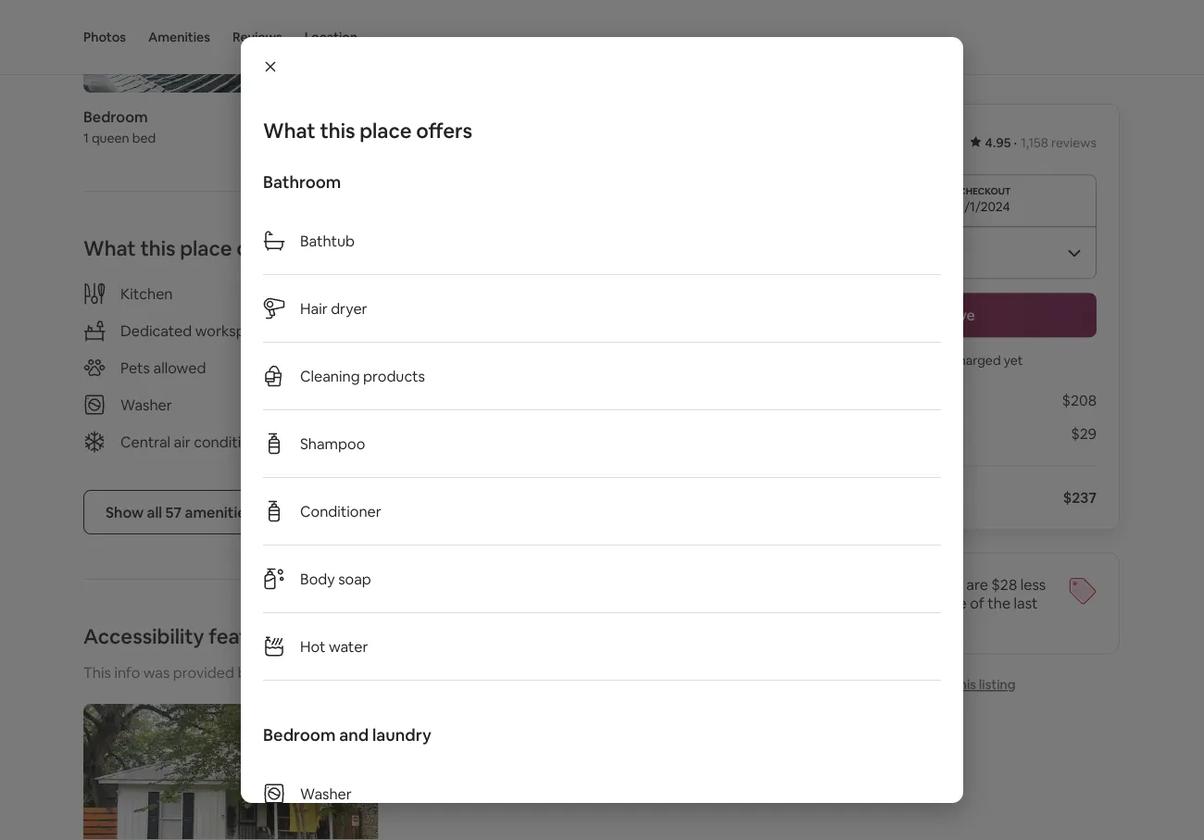Task type: vqa. For each thing, say whether or not it's contained in the screenshot.
bottom Bedroom
yes



Task type: locate. For each thing, give the bounding box(es) containing it.
show all 57 amenities
[[106, 503, 253, 522]]

offers for bathroom
[[416, 117, 473, 144]]

what this place offers for kitchen
[[83, 235, 293, 261]]

1 horizontal spatial the
[[833, 594, 856, 613]]

what inside dialog
[[263, 117, 316, 144]]

bedroom inside bedroom 1 queen bed
[[83, 107, 148, 126]]

0 horizontal spatial what
[[83, 235, 136, 261]]

what for kitchen
[[83, 235, 136, 261]]

1 vertical spatial place
[[180, 235, 232, 261]]

1 horizontal spatial place
[[360, 117, 412, 144]]

1 vertical spatial what
[[83, 235, 136, 261]]

what this place offers for bathroom
[[263, 117, 473, 144]]

nightly
[[890, 594, 936, 613]]

$208 x 1 night
[[798, 391, 892, 410]]

bedroom inside what this place offers dialog
[[263, 724, 336, 746]]

0 vertical spatial offers
[[416, 117, 473, 144]]

dates
[[925, 575, 963, 594]]

1 horizontal spatial $208
[[1062, 391, 1097, 410]]

you
[[872, 353, 894, 369]]

offers inside what this place offers dialog
[[416, 117, 473, 144]]

soap
[[338, 569, 371, 588]]

1 horizontal spatial what
[[263, 117, 316, 144]]

the
[[833, 594, 856, 613], [988, 594, 1011, 613], [258, 663, 281, 682]]

reviewed
[[349, 663, 411, 682]]

what up bathroom
[[263, 117, 316, 144]]

reviews button
[[233, 0, 282, 74]]

1 vertical spatial what this place offers
[[83, 235, 293, 261]]

won't
[[897, 353, 930, 369]]

what for bathroom
[[263, 117, 316, 144]]

$208 up $29
[[1062, 391, 1097, 410]]

what this place offers up kitchen
[[83, 235, 293, 261]]

this
[[320, 117, 355, 144], [140, 235, 176, 261], [954, 677, 976, 693]]

2 vertical spatial this
[[954, 677, 976, 693]]

what up kitchen
[[83, 235, 136, 261]]

$29
[[1071, 424, 1097, 443]]

workspace
[[195, 321, 270, 340]]

bedroom up queen
[[83, 107, 148, 126]]

the right the of
[[988, 594, 1011, 613]]

dryer
[[430, 395, 469, 414]]

0 horizontal spatial by
[[238, 663, 254, 682]]

bedroom down host
[[263, 724, 336, 746]]

what
[[263, 117, 316, 144], [83, 235, 136, 261]]

place
[[360, 117, 412, 144], [180, 235, 232, 261]]

2 $208 from the left
[[1062, 391, 1097, 410]]

0 vertical spatial 1
[[83, 130, 89, 147]]

1 horizontal spatial this
[[320, 117, 355, 144]]

report this listing
[[909, 677, 1016, 693]]

this inside dialog
[[320, 117, 355, 144]]

1
[[83, 130, 89, 147], [847, 391, 853, 410]]

features
[[209, 623, 289, 650]]

place for kitchen
[[180, 235, 232, 261]]

and
[[320, 663, 345, 682], [339, 724, 369, 746]]

0 horizontal spatial bedroom
[[83, 107, 148, 126]]

1 vertical spatial washer
[[300, 784, 352, 803]]

washer down the bedroom and laundry
[[300, 784, 352, 803]]

60
[[798, 612, 816, 631]]

and inside accessibility features region
[[320, 663, 345, 682]]

4.95 · 1,158 reviews
[[985, 134, 1097, 151]]

1 $208 from the left
[[798, 391, 833, 410]]

allowed
[[153, 358, 206, 377]]

you won't be charged yet
[[872, 353, 1023, 369]]

2 horizontal spatial this
[[954, 677, 976, 693]]

1 vertical spatial this
[[140, 235, 176, 261]]

0 vertical spatial place
[[360, 117, 412, 144]]

lit path to the guest entrance, verified image image
[[83, 704, 379, 840], [83, 704, 379, 840]]

1 right the x
[[847, 391, 853, 410]]

bedroom and laundry
[[263, 724, 432, 746]]

this for bathroom
[[320, 117, 355, 144]]

0 vertical spatial and
[[320, 663, 345, 682]]

0 horizontal spatial place
[[180, 235, 232, 261]]

0 horizontal spatial this
[[140, 235, 176, 261]]

0 vertical spatial bedroom
[[83, 107, 148, 126]]

what this place offers inside what this place offers dialog
[[263, 117, 473, 144]]

4.95
[[985, 134, 1011, 151]]

this left listing
[[954, 677, 976, 693]]

1 horizontal spatial bedroom
[[263, 724, 336, 746]]

0 vertical spatial what this place offers
[[263, 117, 473, 144]]

the inside accessibility features region
[[258, 663, 281, 682]]

pets allowed
[[120, 358, 206, 377]]

and inside what this place offers dialog
[[339, 724, 369, 746]]

this up kitchen
[[140, 235, 176, 261]]

amenities
[[185, 503, 253, 522]]

the left host
[[258, 663, 281, 682]]

1 vertical spatial bedroom
[[263, 724, 336, 746]]

1 vertical spatial 1
[[847, 391, 853, 410]]

$237
[[1063, 488, 1097, 507]]

1 inside bedroom 1 queen bed
[[83, 130, 89, 147]]

0 horizontal spatial offers
[[236, 235, 293, 261]]

1 horizontal spatial by
[[414, 663, 431, 682]]

by left airbnb.
[[414, 663, 431, 682]]

all
[[147, 503, 162, 522]]

by
[[238, 663, 254, 682], [414, 663, 431, 682]]

1 left queen
[[83, 130, 89, 147]]

1 by from the left
[[238, 663, 254, 682]]

accessibility features
[[83, 623, 289, 650]]

central
[[120, 432, 171, 451]]

0 horizontal spatial 1
[[83, 130, 89, 147]]

days.
[[819, 612, 854, 631]]

are
[[967, 575, 988, 594]]

1 horizontal spatial washer
[[300, 784, 352, 803]]

1 vertical spatial and
[[339, 724, 369, 746]]

your dates are $28 less than the avg. nightly rate of the last 60 days.
[[798, 575, 1046, 631]]

2 by from the left
[[414, 663, 431, 682]]

what this place offers up bathroom
[[263, 117, 473, 144]]

was
[[143, 663, 170, 682]]

accessibility features region
[[76, 623, 696, 840]]

dedicated workspace
[[120, 321, 270, 340]]

$208
[[798, 391, 833, 410], [1062, 391, 1097, 410]]

and down hot water
[[320, 663, 345, 682]]

0 horizontal spatial $208
[[798, 391, 833, 410]]

host
[[284, 663, 316, 682]]

1 horizontal spatial offers
[[416, 117, 473, 144]]

1 vertical spatial offers
[[236, 235, 293, 261]]

bedroom for bedroom and laundry
[[263, 724, 336, 746]]

$208 left the x
[[798, 391, 833, 410]]

and left "laundry" in the bottom left of the page
[[339, 724, 369, 746]]

by down features
[[238, 663, 254, 682]]

0 horizontal spatial washer
[[120, 395, 172, 414]]

what this place offers
[[263, 117, 473, 144], [83, 235, 293, 261]]

conditioning
[[194, 432, 279, 451]]

$28
[[992, 575, 1017, 594]]

place inside dialog
[[360, 117, 412, 144]]

the left avg.
[[833, 594, 856, 613]]

washer inside what this place offers dialog
[[300, 784, 352, 803]]

this up bathroom
[[320, 117, 355, 144]]

0 horizontal spatial the
[[258, 663, 281, 682]]

0 vertical spatial this
[[320, 117, 355, 144]]

0 vertical spatial what
[[263, 117, 316, 144]]

offers
[[416, 117, 473, 144], [236, 235, 293, 261]]

be
[[933, 353, 949, 369]]

0 vertical spatial washer
[[120, 395, 172, 414]]

washer up central
[[120, 395, 172, 414]]

shampoo
[[300, 434, 365, 453]]

hair
[[300, 299, 328, 318]]

bedroom
[[83, 107, 148, 126], [263, 724, 336, 746]]

2 horizontal spatial the
[[988, 594, 1011, 613]]



Task type: describe. For each thing, give the bounding box(es) containing it.
cleaning
[[300, 366, 360, 385]]

report
[[909, 677, 951, 693]]

$208 for $208 x 1 night
[[798, 391, 833, 410]]

body
[[300, 569, 335, 588]]

x
[[836, 391, 844, 410]]

1 horizontal spatial 1
[[847, 391, 853, 410]]

air
[[174, 432, 191, 451]]

reviews
[[233, 29, 282, 45]]

dryer
[[331, 299, 367, 318]]

provided
[[173, 663, 234, 682]]

what this place offers dialog
[[241, 37, 964, 840]]

kitchen
[[120, 284, 173, 303]]

bedroom for bedroom 1 queen bed
[[83, 107, 148, 126]]

offers for kitchen
[[236, 235, 293, 261]]

central air conditioning
[[120, 432, 279, 451]]

bedroom image
[[83, 0, 379, 93]]

pets
[[120, 358, 150, 377]]

your
[[891, 575, 922, 594]]

hot
[[300, 637, 326, 656]]

·
[[1014, 134, 1017, 151]]

amenities button
[[148, 0, 210, 74]]

hot water
[[300, 637, 368, 656]]

hair dryer
[[300, 299, 367, 318]]

of
[[970, 594, 985, 613]]

bedroom 1 queen bed
[[83, 107, 156, 147]]

bathtub
[[300, 231, 355, 250]]

show all 57 amenities button
[[83, 490, 275, 535]]

airbnb.
[[434, 663, 484, 682]]

avg.
[[859, 594, 887, 613]]

reviews
[[1052, 134, 1097, 151]]

place for bathroom
[[360, 117, 412, 144]]

$208 for $208
[[1062, 391, 1097, 410]]

this
[[83, 663, 111, 682]]

location
[[305, 29, 358, 45]]

reserve
[[920, 306, 975, 325]]

less
[[1021, 575, 1046, 594]]

1/1/2024 button
[[798, 175, 1097, 227]]

location button
[[305, 0, 358, 74]]

rate
[[939, 594, 967, 613]]

dedicated
[[120, 321, 192, 340]]

charged
[[951, 353, 1001, 369]]

bathroom
[[263, 171, 341, 193]]

1,158
[[1021, 134, 1049, 151]]

cleaning products
[[300, 366, 425, 385]]

yet
[[1004, 353, 1023, 369]]

amenities
[[148, 29, 210, 45]]

info
[[114, 663, 140, 682]]

this info was provided by the host and reviewed by airbnb.
[[83, 663, 484, 682]]

last
[[1014, 594, 1038, 613]]

1/1/2024
[[959, 199, 1010, 215]]

laundry
[[372, 724, 432, 746]]

products
[[363, 366, 425, 385]]

water
[[329, 637, 368, 656]]

listing
[[979, 677, 1016, 693]]

photos button
[[83, 0, 126, 74]]

queen
[[92, 130, 129, 147]]

show
[[106, 503, 144, 522]]

bed
[[132, 130, 156, 147]]

body soap
[[300, 569, 371, 588]]

night
[[857, 391, 892, 410]]

conditioner
[[300, 502, 381, 521]]

reserve button
[[798, 293, 1097, 338]]

photos
[[83, 29, 126, 45]]

57
[[165, 503, 182, 522]]

accessibility
[[83, 623, 204, 650]]

report this listing button
[[879, 677, 1016, 693]]

this for kitchen
[[140, 235, 176, 261]]

$208 x 1 night button
[[798, 391, 892, 410]]

than
[[798, 594, 829, 613]]



